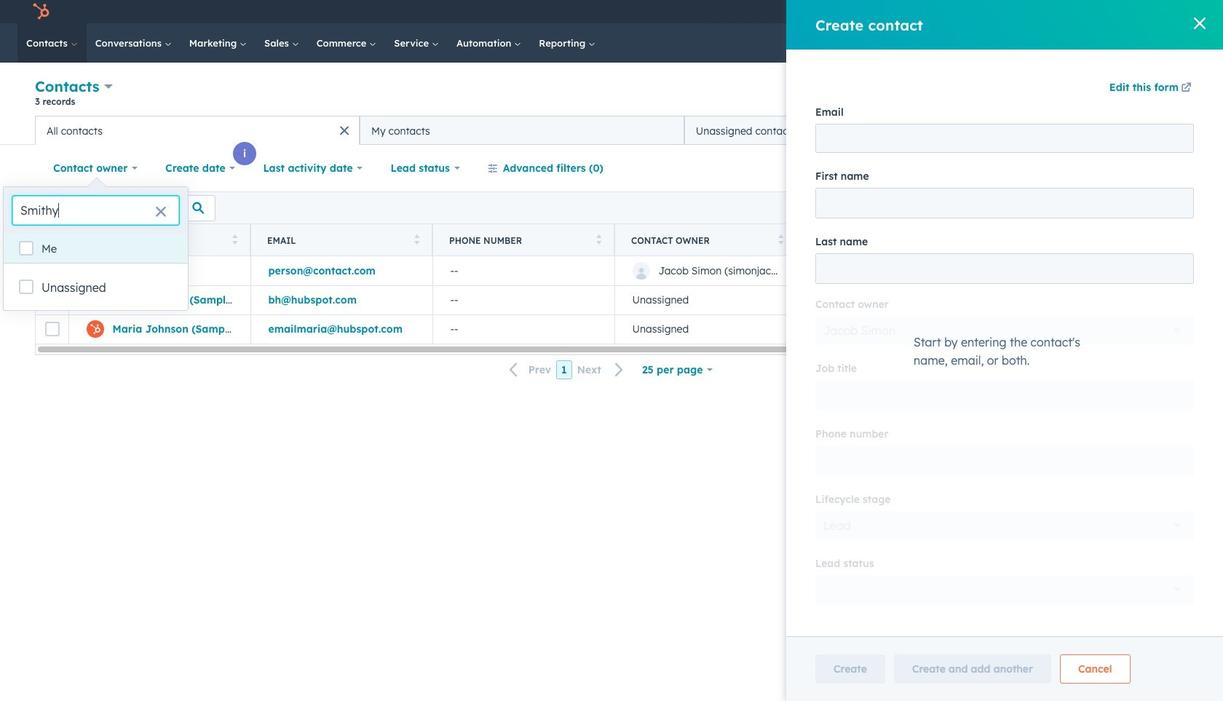 Task type: describe. For each thing, give the bounding box(es) containing it.
3 press to sort. image from the left
[[778, 234, 784, 244]]

1 press to sort. element from the left
[[232, 234, 237, 247]]

4 press to sort. element from the left
[[778, 234, 784, 247]]

press to sort. image
[[232, 234, 237, 244]]

Search name, phone, email addresses, or company search field
[[39, 195, 216, 221]]

2 press to sort. element from the left
[[414, 234, 420, 247]]



Task type: vqa. For each thing, say whether or not it's contained in the screenshot.
Press to sort. image to the middle
yes



Task type: locate. For each thing, give the bounding box(es) containing it.
1 horizontal spatial press to sort. image
[[596, 234, 602, 244]]

menu
[[906, 0, 1206, 23]]

2 horizontal spatial press to sort. image
[[778, 234, 784, 244]]

banner
[[35, 75, 1189, 116]]

0 horizontal spatial press to sort. image
[[414, 234, 420, 244]]

column header
[[797, 224, 980, 256]]

3 press to sort. element from the left
[[596, 234, 602, 247]]

2 press to sort. image from the left
[[596, 234, 602, 244]]

clear input image
[[155, 207, 167, 219]]

1 press to sort. image from the left
[[414, 234, 420, 244]]

pagination navigation
[[501, 360, 633, 380]]

jacob simon image
[[1124, 5, 1137, 18]]

press to sort. element
[[232, 234, 237, 247], [414, 234, 420, 247], [596, 234, 602, 247], [778, 234, 784, 247]]

Search HubSpot search field
[[1019, 31, 1173, 55]]

list box
[[4, 234, 188, 263]]

marketplaces image
[[1014, 7, 1027, 20]]

Search search field
[[12, 196, 179, 225]]

press to sort. image
[[414, 234, 420, 244], [596, 234, 602, 244], [778, 234, 784, 244]]



